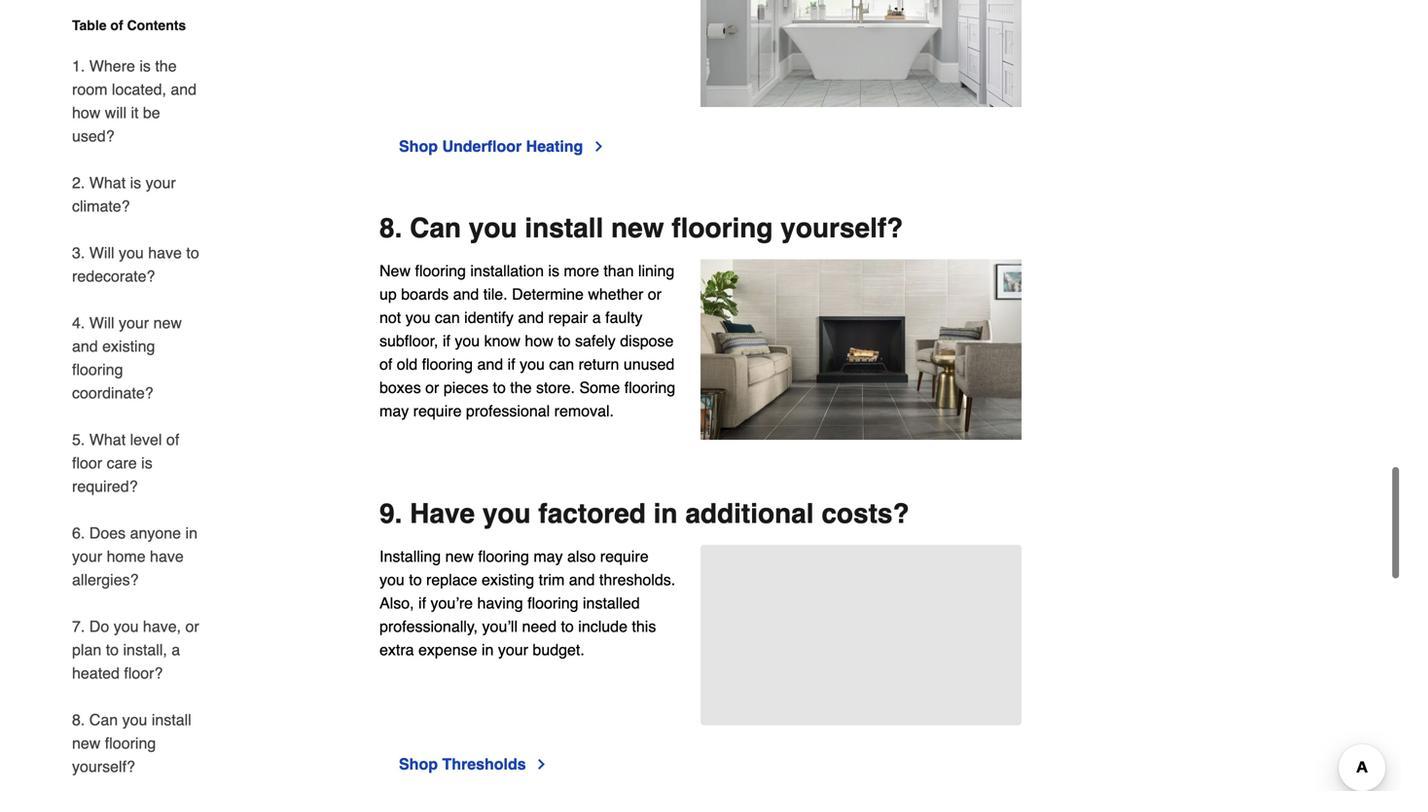 Task type: vqa. For each thing, say whether or not it's contained in the screenshot.
bottommost Blue
no



Task type: locate. For each thing, give the bounding box(es) containing it.
1 horizontal spatial in
[[482, 641, 494, 659]]

0 vertical spatial chevron right image
[[591, 138, 607, 154]]

shop thresholds link
[[399, 753, 549, 776]]

have,
[[143, 617, 181, 635]]

in right the anyone
[[185, 524, 198, 542]]

you inside "installing new flooring may also require you to replace existing trim and thresholds. also, if you're having flooring installed professionally, you'll need to include this extra expense in your budget."
[[379, 571, 405, 589]]

chevron right image inside shop underfloor heating "link"
[[591, 138, 607, 154]]

flooring
[[672, 212, 773, 244], [415, 262, 466, 280], [422, 355, 473, 373], [72, 361, 123, 379], [624, 378, 675, 396], [478, 547, 529, 565], [527, 594, 579, 612], [105, 734, 156, 752]]

1 vertical spatial a
[[172, 641, 180, 659]]

1 horizontal spatial can
[[549, 355, 574, 373]]

1 shop from the top
[[399, 137, 438, 155]]

0 vertical spatial require
[[413, 402, 462, 420]]

your down redecorate?
[[119, 314, 149, 332]]

0 vertical spatial 8. can you install new flooring yourself?
[[379, 212, 903, 244]]

0 horizontal spatial a
[[172, 641, 180, 659]]

what
[[89, 174, 126, 192], [89, 431, 126, 449]]

table of contents element
[[56, 16, 202, 791]]

more
[[564, 262, 599, 280]]

0 horizontal spatial how
[[72, 104, 101, 122]]

floor?
[[124, 664, 163, 682]]

can up store.
[[549, 355, 574, 373]]

new down 3. will you have to redecorate? 'link'
[[153, 314, 182, 332]]

3. will you have to redecorate? link
[[72, 230, 202, 300]]

installing
[[379, 547, 441, 565]]

1 vertical spatial will
[[89, 314, 114, 332]]

1 vertical spatial install
[[152, 711, 191, 729]]

0 horizontal spatial may
[[379, 402, 409, 420]]

1 vertical spatial shop
[[399, 755, 438, 773]]

include
[[578, 617, 628, 635]]

not
[[379, 308, 401, 326]]

4. will your new and existing flooring coordinate?
[[72, 314, 182, 402]]

1 horizontal spatial if
[[443, 332, 450, 350]]

what inside 5. what level of floor care is required?
[[89, 431, 126, 449]]

or
[[648, 285, 662, 303], [425, 378, 439, 396], [185, 617, 199, 635]]

0 vertical spatial may
[[379, 402, 409, 420]]

0 horizontal spatial if
[[418, 594, 426, 612]]

thresholds.
[[599, 571, 675, 589]]

you up installation
[[469, 212, 517, 244]]

you inside 8. can you install new flooring yourself? link
[[122, 711, 147, 729]]

you down boards
[[405, 308, 431, 326]]

0 horizontal spatial the
[[155, 57, 177, 75]]

of left the old
[[379, 355, 392, 373]]

0 vertical spatial shop
[[399, 137, 438, 155]]

flooring up boards
[[415, 262, 466, 280]]

shop underfloor heating link
[[399, 135, 607, 158]]

and right located,
[[171, 80, 197, 98]]

new
[[611, 212, 664, 244], [153, 314, 182, 332], [445, 547, 474, 565], [72, 734, 101, 752]]

1 vertical spatial what
[[89, 431, 126, 449]]

how right know
[[525, 332, 553, 350]]

will inside the 4. will your new and existing flooring coordinate?
[[89, 314, 114, 332]]

will for 3.
[[89, 244, 114, 262]]

old
[[397, 355, 418, 373]]

new up replace on the left bottom of the page
[[445, 547, 474, 565]]

is up determine
[[548, 262, 559, 280]]

your down be
[[146, 174, 176, 192]]

it
[[131, 104, 139, 122]]

may up 'trim'
[[534, 547, 563, 565]]

0 vertical spatial a
[[592, 308, 601, 326]]

if up professionally,
[[418, 594, 426, 612]]

1 vertical spatial require
[[600, 547, 649, 565]]

2 vertical spatial or
[[185, 617, 199, 635]]

what up care
[[89, 431, 126, 449]]

shop inside "link"
[[399, 137, 438, 155]]

require inside "installing new flooring may also require you to replace existing trim and thresholds. also, if you're having flooring installed professionally, you'll need to include this extra expense in your budget."
[[600, 547, 649, 565]]

your down 6.
[[72, 547, 102, 565]]

flooring up pieces
[[422, 355, 473, 373]]

you up also,
[[379, 571, 405, 589]]

if down know
[[508, 355, 515, 373]]

2. what is your climate?
[[72, 174, 176, 215]]

determine
[[512, 285, 584, 303]]

can inside the table of contents element
[[89, 711, 118, 729]]

1 horizontal spatial may
[[534, 547, 563, 565]]

1 horizontal spatial the
[[510, 378, 532, 396]]

1 vertical spatial can
[[549, 355, 574, 373]]

new flooring installation is more than lining up boards and tile. determine whether or not you can identify and repair a faulty subfloor, if you know how to safely dispose of old flooring and if you can return unused boxes or pieces to the store. some flooring may require professional removal.
[[379, 262, 675, 420]]

lining
[[638, 262, 675, 280]]

if inside "installing new flooring may also require you to replace existing trim and thresholds. also, if you're having flooring installed professionally, you'll need to include this extra expense in your budget."
[[418, 594, 426, 612]]

0 horizontal spatial existing
[[102, 337, 155, 355]]

0 vertical spatial the
[[155, 57, 177, 75]]

0 horizontal spatial in
[[185, 524, 198, 542]]

chevron right image right heating
[[591, 138, 607, 154]]

2. what is your climate? link
[[72, 160, 202, 230]]

3. will you have to redecorate?
[[72, 244, 199, 285]]

0 vertical spatial will
[[89, 244, 114, 262]]

8. down heated
[[72, 711, 85, 729]]

professional
[[466, 402, 550, 420]]

this
[[632, 617, 656, 635]]

flooring up coordinate?
[[72, 361, 123, 379]]

table of contents
[[72, 18, 186, 33]]

costs?
[[822, 498, 909, 529]]

shop for shop thresholds
[[399, 755, 438, 773]]

or down lining
[[648, 285, 662, 303]]

have
[[148, 244, 182, 262], [150, 547, 184, 565]]

1 vertical spatial have
[[150, 547, 184, 565]]

0 vertical spatial 8.
[[379, 212, 402, 244]]

does
[[89, 524, 126, 542]]

1 vertical spatial chevron right image
[[534, 756, 549, 772]]

8. can you install new flooring yourself? link
[[72, 697, 202, 790]]

2 horizontal spatial if
[[508, 355, 515, 373]]

or right boxes
[[425, 378, 439, 396]]

1 what from the top
[[89, 174, 126, 192]]

0 horizontal spatial install
[[152, 711, 191, 729]]

8. can you install new flooring yourself? down "floor?" on the bottom left of the page
[[72, 711, 191, 776]]

0 vertical spatial yourself?
[[781, 212, 903, 244]]

1 horizontal spatial existing
[[482, 571, 534, 589]]

1 horizontal spatial of
[[166, 431, 179, 449]]

if right subfloor,
[[443, 332, 450, 350]]

1 vertical spatial 8. can you install new flooring yourself?
[[72, 711, 191, 776]]

may down boxes
[[379, 402, 409, 420]]

shop thresholds
[[399, 755, 526, 773]]

require down pieces
[[413, 402, 462, 420]]

0 horizontal spatial 8.
[[72, 711, 85, 729]]

2 vertical spatial if
[[418, 594, 426, 612]]

and down also
[[569, 571, 595, 589]]

to down 2. what is your climate? link
[[186, 244, 199, 262]]

install down "floor?" on the bottom left of the page
[[152, 711, 191, 729]]

to
[[186, 244, 199, 262], [558, 332, 571, 350], [493, 378, 506, 396], [409, 571, 422, 589], [561, 617, 574, 635], [106, 641, 119, 659]]

will for 4.
[[89, 314, 114, 332]]

your
[[146, 174, 176, 192], [119, 314, 149, 332], [72, 547, 102, 565], [498, 641, 528, 659]]

will
[[89, 244, 114, 262], [89, 314, 114, 332]]

chevron right image inside shop thresholds link
[[534, 756, 549, 772]]

8. can you install new flooring yourself? up lining
[[379, 212, 903, 244]]

flooring down 'trim'
[[527, 594, 579, 612]]

2 shop from the top
[[399, 755, 438, 773]]

2 what from the top
[[89, 431, 126, 449]]

will right 3.
[[89, 244, 114, 262]]

what up climate?
[[89, 174, 126, 192]]

and
[[171, 80, 197, 98], [453, 285, 479, 303], [518, 308, 544, 326], [72, 337, 98, 355], [477, 355, 503, 373], [569, 571, 595, 589]]

if
[[443, 332, 450, 350], [508, 355, 515, 373], [418, 594, 426, 612]]

you down identify
[[455, 332, 480, 350]]

existing up coordinate?
[[102, 337, 155, 355]]

require up thresholds.
[[600, 547, 649, 565]]

of right table
[[110, 18, 123, 33]]

1 horizontal spatial require
[[600, 547, 649, 565]]

2 vertical spatial of
[[166, 431, 179, 449]]

in up thresholds.
[[654, 498, 678, 529]]

1 vertical spatial 8.
[[72, 711, 85, 729]]

need
[[522, 617, 557, 635]]

of
[[110, 18, 123, 33], [379, 355, 392, 373], [166, 431, 179, 449]]

the up professional
[[510, 378, 532, 396]]

1 horizontal spatial yourself?
[[781, 212, 903, 244]]

is up climate?
[[130, 174, 141, 192]]

0 vertical spatial what
[[89, 174, 126, 192]]

room
[[72, 80, 107, 98]]

0 vertical spatial can
[[410, 212, 461, 244]]

install,
[[123, 641, 167, 659]]

shop underfloor heating
[[399, 137, 583, 155]]

0 vertical spatial of
[[110, 18, 123, 33]]

6. does anyone in your home have allergies?
[[72, 524, 198, 589]]

0 vertical spatial install
[[525, 212, 604, 244]]

a inside 7. do you have, or plan to install, a heated floor?
[[172, 641, 180, 659]]

will
[[105, 104, 127, 122]]

chevron right image right thresholds
[[534, 756, 549, 772]]

shop
[[399, 137, 438, 155], [399, 755, 438, 773]]

existing up having
[[482, 571, 534, 589]]

the inside new flooring installation is more than lining up boards and tile. determine whether or not you can identify and repair a faulty subfloor, if you know how to safely dispose of old flooring and if you can return unused boxes or pieces to the store. some flooring may require professional removal.
[[510, 378, 532, 396]]

1 horizontal spatial chevron right image
[[591, 138, 607, 154]]

chevron right image for shop underfloor heating
[[591, 138, 607, 154]]

0 horizontal spatial can
[[89, 711, 118, 729]]

to right plan
[[106, 641, 119, 659]]

1 vertical spatial the
[[510, 378, 532, 396]]

in down you'll
[[482, 641, 494, 659]]

new up lining
[[611, 212, 664, 244]]

1 horizontal spatial can
[[410, 212, 461, 244]]

do
[[89, 617, 109, 635]]

flooring inside the 4. will your new and existing flooring coordinate?
[[72, 361, 123, 379]]

2 will from the top
[[89, 314, 114, 332]]

0 vertical spatial existing
[[102, 337, 155, 355]]

installation
[[470, 262, 544, 280]]

a up safely
[[592, 308, 601, 326]]

have up redecorate?
[[148, 244, 182, 262]]

1 horizontal spatial how
[[525, 332, 553, 350]]

0 horizontal spatial require
[[413, 402, 462, 420]]

chevron right image
[[591, 138, 607, 154], [534, 756, 549, 772]]

a down "have,"
[[172, 641, 180, 659]]

0 vertical spatial have
[[148, 244, 182, 262]]

2 horizontal spatial in
[[654, 498, 678, 529]]

return
[[579, 355, 619, 373]]

0 vertical spatial or
[[648, 285, 662, 303]]

1 vertical spatial how
[[525, 332, 553, 350]]

0 horizontal spatial or
[[185, 617, 199, 635]]

1 horizontal spatial a
[[592, 308, 601, 326]]

new
[[379, 262, 411, 280]]

identify
[[464, 308, 514, 326]]

your down you'll
[[498, 641, 528, 659]]

1 vertical spatial of
[[379, 355, 392, 373]]

1 vertical spatial existing
[[482, 571, 534, 589]]

you right do
[[114, 617, 139, 635]]

1 vertical spatial can
[[89, 711, 118, 729]]

in
[[654, 498, 678, 529], [185, 524, 198, 542], [482, 641, 494, 659]]

additional
[[685, 498, 814, 529]]

0 horizontal spatial yourself?
[[72, 757, 135, 776]]

0 horizontal spatial can
[[435, 308, 460, 326]]

trim
[[539, 571, 565, 589]]

1 will from the top
[[89, 244, 114, 262]]

installed
[[583, 594, 640, 612]]

what inside "2. what is your climate?"
[[89, 174, 126, 192]]

and inside 1. where is the room located, and how will it be used?
[[171, 80, 197, 98]]

0 horizontal spatial 8. can you install new flooring yourself?
[[72, 711, 191, 776]]

require inside new flooring installation is more than lining up boards and tile. determine whether or not you can identify and repair a faulty subfloor, if you know how to safely dispose of old flooring and if you can return unused boxes or pieces to the store. some flooring may require professional removal.
[[413, 402, 462, 420]]

how
[[72, 104, 101, 122], [525, 332, 553, 350]]

install up more
[[525, 212, 604, 244]]

shop left underfloor at the left top
[[399, 137, 438, 155]]

you down "floor?" on the bottom left of the page
[[122, 711, 147, 729]]

can down boards
[[435, 308, 460, 326]]

safely
[[575, 332, 616, 350]]

whether
[[588, 285, 643, 303]]

is down level
[[141, 454, 152, 472]]

shop left thresholds
[[399, 755, 438, 773]]

1 horizontal spatial or
[[425, 378, 439, 396]]

can down heated
[[89, 711, 118, 729]]

of right level
[[166, 431, 179, 449]]

1 vertical spatial may
[[534, 547, 563, 565]]

can up the new
[[410, 212, 461, 244]]

how down room
[[72, 104, 101, 122]]

will right 4.
[[89, 314, 114, 332]]

is up located,
[[139, 57, 151, 75]]

yourself?
[[781, 212, 903, 244], [72, 757, 135, 776]]

you
[[469, 212, 517, 244], [119, 244, 144, 262], [405, 308, 431, 326], [455, 332, 480, 350], [520, 355, 545, 373], [482, 498, 531, 529], [379, 571, 405, 589], [114, 617, 139, 635], [122, 711, 147, 729]]

the inside 1. where is the room located, and how will it be used?
[[155, 57, 177, 75]]

1 vertical spatial yourself?
[[72, 757, 135, 776]]

your inside "2. what is your climate?"
[[146, 174, 176, 192]]

unused
[[624, 355, 675, 373]]

faulty
[[605, 308, 643, 326]]

you up redecorate?
[[119, 244, 144, 262]]

and down 4.
[[72, 337, 98, 355]]

dispose
[[620, 332, 674, 350]]

8. inside the table of contents element
[[72, 711, 85, 729]]

will inside '3. will you have to redecorate?'
[[89, 244, 114, 262]]

0 horizontal spatial chevron right image
[[534, 756, 549, 772]]

0 vertical spatial how
[[72, 104, 101, 122]]

the up located,
[[155, 57, 177, 75]]

required?
[[72, 477, 138, 495]]

9.
[[379, 498, 402, 529]]

3.
[[72, 244, 85, 262]]

is inside 5. what level of floor care is required?
[[141, 454, 152, 472]]

install inside 8. can you install new flooring yourself? link
[[152, 711, 191, 729]]

8. up the new
[[379, 212, 402, 244]]

2 horizontal spatial of
[[379, 355, 392, 373]]

have down the anyone
[[150, 547, 184, 565]]

can
[[410, 212, 461, 244], [89, 711, 118, 729]]

and down determine
[[518, 308, 544, 326]]

or right "have,"
[[185, 617, 199, 635]]



Task type: describe. For each thing, give the bounding box(es) containing it.
7. do you have, or plan to install, a heated floor?
[[72, 617, 199, 682]]

located,
[[112, 80, 166, 98]]

0 vertical spatial can
[[435, 308, 460, 326]]

5. what level of floor care is required? link
[[72, 416, 202, 510]]

tile.
[[483, 285, 508, 303]]

your inside 6. does anyone in your home have allergies?
[[72, 547, 102, 565]]

having
[[477, 594, 523, 612]]

2 horizontal spatial or
[[648, 285, 662, 303]]

to down 'repair'
[[558, 332, 571, 350]]

a modern living room with a fireplace, light tiled walls, a beige sofa and dark tiled floors. image
[[701, 259, 1022, 440]]

have inside '3. will you have to redecorate?'
[[148, 244, 182, 262]]

of inside new flooring installation is more than lining up boards and tile. determine whether or not you can identify and repair a faulty subfloor, if you know how to safely dispose of old flooring and if you can return unused boxes or pieces to the store. some flooring may require professional removal.
[[379, 355, 392, 373]]

care
[[107, 454, 137, 472]]

to down installing
[[409, 571, 422, 589]]

expense
[[418, 641, 477, 659]]

may inside "installing new flooring may also require you to replace existing trim and thresholds. also, if you're having flooring installed professionally, you'll need to include this extra expense in your budget."
[[534, 547, 563, 565]]

be
[[143, 104, 160, 122]]

in inside "installing new flooring may also require you to replace existing trim and thresholds. also, if you're having flooring installed professionally, you'll need to include this extra expense in your budget."
[[482, 641, 494, 659]]

5.
[[72, 431, 85, 449]]

0 horizontal spatial of
[[110, 18, 123, 33]]

5. what level of floor care is required?
[[72, 431, 179, 495]]

removal.
[[554, 402, 614, 420]]

coordinate?
[[72, 384, 153, 402]]

1 vertical spatial or
[[425, 378, 439, 396]]

and left tile.
[[453, 285, 479, 303]]

heated
[[72, 664, 120, 682]]

flooring down "floor?" on the bottom left of the page
[[105, 734, 156, 752]]

level
[[130, 431, 162, 449]]

boards
[[401, 285, 449, 303]]

you inside '3. will you have to redecorate?'
[[119, 244, 144, 262]]

and down know
[[477, 355, 503, 373]]

boxes
[[379, 378, 421, 396]]

4. will your new and existing flooring coordinate? link
[[72, 300, 202, 416]]

up
[[379, 285, 397, 303]]

plan
[[72, 641, 101, 659]]

1 horizontal spatial 8. can you install new flooring yourself?
[[379, 212, 903, 244]]

new down heated
[[72, 734, 101, 752]]

existing inside "installing new flooring may also require you to replace existing trim and thresholds. also, if you're having flooring installed professionally, you'll need to include this extra expense in your budget."
[[482, 571, 534, 589]]

you're
[[431, 594, 473, 612]]

a inside new flooring installation is more than lining up boards and tile. determine whether or not you can identify and repair a faulty subfloor, if you know how to safely dispose of old flooring and if you can return unused boxes or pieces to the store. some flooring may require professional removal.
[[592, 308, 601, 326]]

home
[[107, 547, 146, 565]]

and inside "installing new flooring may also require you to replace existing trim and thresholds. also, if you're having flooring installed professionally, you'll need to include this extra expense in your budget."
[[569, 571, 595, 589]]

used?
[[72, 127, 114, 145]]

your inside the 4. will your new and existing flooring coordinate?
[[119, 314, 149, 332]]

is inside "2. what is your climate?"
[[130, 174, 141, 192]]

or inside 7. do you have, or plan to install, a heated floor?
[[185, 617, 199, 635]]

is inside 1. where is the room located, and how will it be used?
[[139, 57, 151, 75]]

subfloor,
[[379, 332, 438, 350]]

extra
[[379, 641, 414, 659]]

what for climate?
[[89, 174, 126, 192]]

climate?
[[72, 197, 130, 215]]

shop for shop underfloor heating
[[399, 137, 438, 155]]

know
[[484, 332, 521, 350]]

repair
[[548, 308, 588, 326]]

0 vertical spatial if
[[443, 332, 450, 350]]

may inside new flooring installation is more than lining up boards and tile. determine whether or not you can identify and repair a faulty subfloor, if you know how to safely dispose of old flooring and if you can return unused boxes or pieces to the store. some flooring may require professional removal.
[[379, 402, 409, 420]]

1 vertical spatial if
[[508, 355, 515, 373]]

existing inside the 4. will your new and existing flooring coordinate?
[[102, 337, 155, 355]]

to inside 7. do you have, or plan to install, a heated floor?
[[106, 641, 119, 659]]

6.
[[72, 524, 85, 542]]

you right the have in the bottom left of the page
[[482, 498, 531, 529]]

new inside "installing new flooring may also require you to replace existing trim and thresholds. also, if you're having flooring installed professionally, you'll need to include this extra expense in your budget."
[[445, 547, 474, 565]]

professionally,
[[379, 617, 478, 635]]

6. does anyone in your home have allergies? link
[[72, 510, 202, 603]]

1. where is the room located, and how will it be used?
[[72, 57, 197, 145]]

thresholds
[[442, 755, 526, 773]]

and inside the 4. will your new and existing flooring coordinate?
[[72, 337, 98, 355]]

how inside 1. where is the room located, and how will it be used?
[[72, 104, 101, 122]]

installing new flooring may also require you to replace existing trim and thresholds. also, if you're having flooring installed professionally, you'll need to include this extra expense in your budget.
[[379, 547, 675, 659]]

7. do you have, or plan to install, a heated floor? link
[[72, 603, 202, 697]]

7.
[[72, 617, 85, 635]]

yourself? inside 8. can you install new flooring yourself? link
[[72, 757, 135, 776]]

you up store.
[[520, 355, 545, 373]]

1. where is the room located, and how will it be used? link
[[72, 43, 202, 160]]

table
[[72, 18, 107, 33]]

what for floor
[[89, 431, 126, 449]]

replace
[[426, 571, 477, 589]]

chevron right image for shop thresholds
[[534, 756, 549, 772]]

4.
[[72, 314, 85, 332]]

pieces
[[444, 378, 489, 396]]

redecorate?
[[72, 267, 155, 285]]

underfloor
[[442, 137, 522, 155]]

have inside 6. does anyone in your home have allergies?
[[150, 547, 184, 565]]

1 horizontal spatial install
[[525, 212, 604, 244]]

of inside 5. what level of floor care is required?
[[166, 431, 179, 449]]

a large bathroom with a white freestanding tub, dual white vanities and marble-look tile flooring. image
[[701, 0, 1022, 107]]

than
[[604, 262, 634, 280]]

also,
[[379, 594, 414, 612]]

you'll
[[482, 617, 518, 635]]

flooring up having
[[478, 547, 529, 565]]

you inside 7. do you have, or plan to install, a heated floor?
[[114, 617, 139, 635]]

8. can you install new flooring yourself? inside 8. can you install new flooring yourself? link
[[72, 711, 191, 776]]

is inside new flooring installation is more than lining up boards and tile. determine whether or not you can identify and repair a faulty subfloor, if you know how to safely dispose of old flooring and if you can return unused boxes or pieces to the store. some flooring may require professional removal.
[[548, 262, 559, 280]]

floor
[[72, 454, 102, 472]]

anyone
[[130, 524, 181, 542]]

budget.
[[533, 641, 585, 659]]

flooring down "unused"
[[624, 378, 675, 396]]

how inside new flooring installation is more than lining up boards and tile. determine whether or not you can identify and repair a faulty subfloor, if you know how to safely dispose of old flooring and if you can return unused boxes or pieces to the store. some flooring may require professional removal.
[[525, 332, 553, 350]]

to up professional
[[493, 378, 506, 396]]

flooring up lining
[[672, 212, 773, 244]]

factored
[[538, 498, 646, 529]]

allergies?
[[72, 571, 139, 589]]

9. have you factored in additional costs?
[[379, 498, 909, 529]]

new inside the 4. will your new and existing flooring coordinate?
[[153, 314, 182, 332]]

where
[[89, 57, 135, 75]]

have
[[410, 498, 475, 529]]

to inside '3. will you have to redecorate?'
[[186, 244, 199, 262]]

to up budget.
[[561, 617, 574, 635]]

heating
[[526, 137, 583, 155]]

also
[[567, 547, 596, 565]]

2.
[[72, 174, 85, 192]]

some
[[579, 378, 620, 396]]

store.
[[536, 378, 575, 396]]

in inside 6. does anyone in your home have allergies?
[[185, 524, 198, 542]]

your inside "installing new flooring may also require you to replace existing trim and thresholds. also, if you're having flooring installed professionally, you'll need to include this extra expense in your budget."
[[498, 641, 528, 659]]

1 horizontal spatial 8.
[[379, 212, 402, 244]]

a bedroom with light white and gray walls, linen furniture and light hardwood floors. image
[[701, 545, 1022, 759]]



